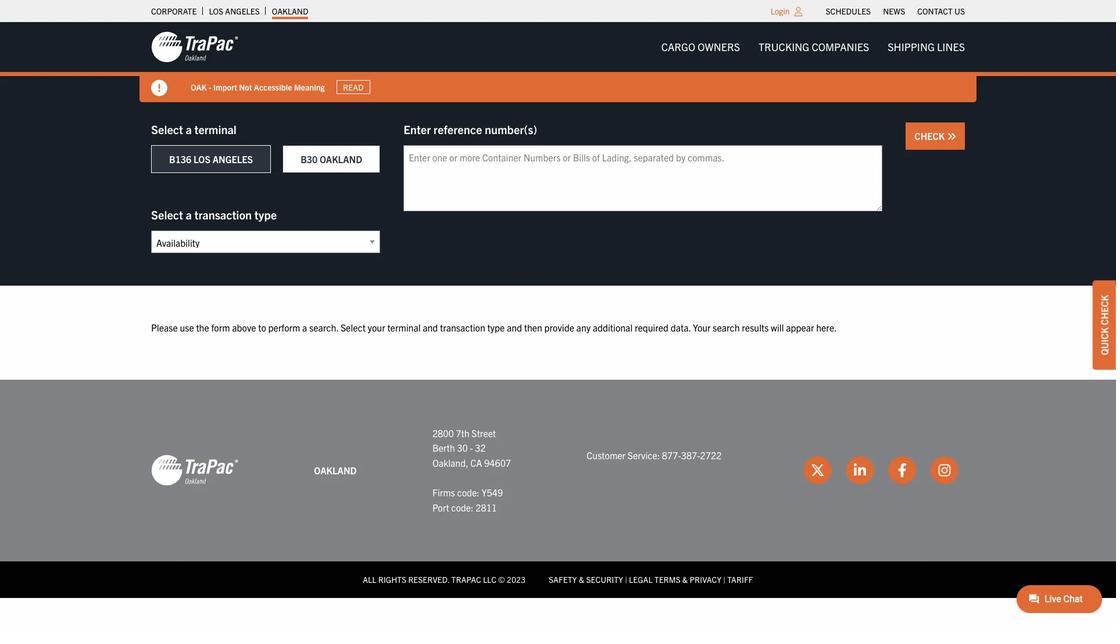 Task type: describe. For each thing, give the bounding box(es) containing it.
b30 oakland
[[301, 153, 362, 165]]

1 horizontal spatial check
[[1099, 295, 1110, 326]]

a for transaction
[[186, 208, 192, 222]]

menu bar containing schedules
[[820, 3, 971, 19]]

to
[[258, 322, 266, 334]]

cargo
[[661, 40, 695, 53]]

b30
[[301, 153, 318, 165]]

0 vertical spatial type
[[254, 208, 277, 222]]

corporate
[[151, 6, 197, 16]]

2 | from the left
[[723, 575, 726, 585]]

us
[[954, 6, 965, 16]]

los angeles
[[209, 6, 260, 16]]

not
[[239, 82, 252, 92]]

check button
[[906, 123, 965, 150]]

0 vertical spatial oakland
[[272, 6, 308, 16]]

corporate link
[[151, 3, 197, 19]]

2800 7th street berth 30 - 32 oakland, ca 94607
[[432, 428, 511, 469]]

reserved.
[[408, 575, 450, 585]]

reference
[[434, 122, 482, 137]]

meaning
[[294, 82, 325, 92]]

login
[[771, 6, 790, 16]]

port
[[432, 502, 449, 514]]

firms
[[432, 487, 455, 499]]

llc
[[483, 575, 497, 585]]

firms code:  y549 port code:  2811
[[432, 487, 503, 514]]

your
[[368, 322, 385, 334]]

customer service: 877-387-2722
[[587, 450, 722, 462]]

2 and from the left
[[507, 322, 522, 334]]

select a transaction type
[[151, 208, 277, 222]]

the
[[196, 322, 209, 334]]

street
[[472, 428, 496, 439]]

select for select a terminal
[[151, 122, 183, 137]]

privacy
[[690, 575, 721, 585]]

cargo owners link
[[652, 35, 749, 59]]

b136
[[169, 153, 191, 165]]

quick
[[1099, 328, 1110, 356]]

solid image
[[947, 132, 956, 141]]

- inside 2800 7th street berth 30 - 32 oakland, ca 94607
[[470, 442, 473, 454]]

safety & security | legal terms & privacy | tariff
[[549, 575, 753, 585]]

oakland inside footer
[[314, 465, 357, 476]]

contact
[[917, 6, 953, 16]]

2722
[[700, 450, 722, 462]]

schedules
[[826, 6, 871, 16]]

cargo owners
[[661, 40, 740, 53]]

rights
[[378, 575, 406, 585]]

news link
[[883, 3, 905, 19]]

oak
[[191, 82, 207, 92]]

0 horizontal spatial transaction
[[194, 208, 252, 222]]

please use the form above to perform a search. select your terminal and transaction type and then provide any additional required data. your search results will appear here.
[[151, 322, 837, 334]]

oakland,
[[432, 457, 468, 469]]

94607
[[484, 457, 511, 469]]

0 horizontal spatial terminal
[[194, 122, 237, 137]]

7th
[[456, 428, 469, 439]]

appear
[[786, 322, 814, 334]]

import
[[213, 82, 237, 92]]

- inside banner
[[209, 82, 211, 92]]

30
[[457, 442, 468, 454]]

results
[[742, 322, 769, 334]]

1 vertical spatial los
[[194, 153, 210, 165]]

2 oakland image from the top
[[151, 455, 238, 487]]

banner containing cargo owners
[[0, 22, 1116, 102]]

companies
[[812, 40, 869, 53]]

enter reference number(s)
[[404, 122, 537, 137]]

enter
[[404, 122, 431, 137]]

read link
[[336, 80, 370, 94]]

perform
[[268, 322, 300, 334]]

2811
[[476, 502, 497, 514]]

solid image
[[151, 80, 167, 96]]

provide
[[544, 322, 574, 334]]

2 vertical spatial select
[[341, 322, 366, 334]]

above
[[232, 322, 256, 334]]

will
[[771, 322, 784, 334]]

877-
[[662, 450, 681, 462]]

additional
[[593, 322, 633, 334]]

data.
[[671, 322, 691, 334]]

select for select a transaction type
[[151, 208, 183, 222]]

oak - import not accessible meaning
[[191, 82, 325, 92]]

schedules link
[[826, 3, 871, 19]]

read
[[343, 82, 364, 92]]

safety & security link
[[549, 575, 623, 585]]

y549
[[482, 487, 503, 499]]

tariff
[[727, 575, 753, 585]]

quick check link
[[1093, 281, 1116, 370]]



Task type: vqa. For each thing, say whether or not it's contained in the screenshot.
Shipping
yes



Task type: locate. For each thing, give the bounding box(es) containing it.
your
[[693, 322, 711, 334]]

berth
[[432, 442, 455, 454]]

terminal up b136 los angeles
[[194, 122, 237, 137]]

and right your
[[423, 322, 438, 334]]

©
[[498, 575, 505, 585]]

any
[[576, 322, 591, 334]]

32
[[475, 442, 486, 454]]

menu bar
[[820, 3, 971, 19], [652, 35, 974, 59]]

quick check
[[1099, 295, 1110, 356]]

search.
[[309, 322, 338, 334]]

& right terms
[[682, 575, 688, 585]]

oakland
[[272, 6, 308, 16], [320, 153, 362, 165], [314, 465, 357, 476]]

a
[[186, 122, 192, 137], [186, 208, 192, 222], [302, 322, 307, 334]]

1 vertical spatial oakland
[[320, 153, 362, 165]]

contact us
[[917, 6, 965, 16]]

a for terminal
[[186, 122, 192, 137]]

2023
[[507, 575, 526, 585]]

tariff link
[[727, 575, 753, 585]]

1 vertical spatial select
[[151, 208, 183, 222]]

- right 30
[[470, 442, 473, 454]]

legal
[[629, 575, 653, 585]]

0 horizontal spatial type
[[254, 208, 277, 222]]

2 vertical spatial oakland
[[314, 465, 357, 476]]

1 horizontal spatial transaction
[[440, 322, 485, 334]]

1 horizontal spatial &
[[682, 575, 688, 585]]

menu bar containing cargo owners
[[652, 35, 974, 59]]

-
[[209, 82, 211, 92], [470, 442, 473, 454]]

1 horizontal spatial -
[[470, 442, 473, 454]]

1 horizontal spatial and
[[507, 322, 522, 334]]

1 horizontal spatial |
[[723, 575, 726, 585]]

387-
[[681, 450, 700, 462]]

footer
[[0, 380, 1116, 598]]

0 vertical spatial terminal
[[194, 122, 237, 137]]

0 horizontal spatial |
[[625, 575, 627, 585]]

contact us link
[[917, 3, 965, 19]]

and left then
[[507, 322, 522, 334]]

shipping lines link
[[879, 35, 974, 59]]

Enter reference number(s) text field
[[404, 145, 883, 212]]

angeles
[[225, 6, 260, 16], [213, 153, 253, 165]]

los right b136
[[194, 153, 210, 165]]

0 vertical spatial transaction
[[194, 208, 252, 222]]

a up b136
[[186, 122, 192, 137]]

b136 los angeles
[[169, 153, 253, 165]]

service:
[[628, 450, 660, 462]]

0 vertical spatial a
[[186, 122, 192, 137]]

menu bar inside banner
[[652, 35, 974, 59]]

terms
[[654, 575, 680, 585]]

check inside button
[[915, 130, 947, 142]]

security
[[586, 575, 623, 585]]

1 vertical spatial transaction
[[440, 322, 485, 334]]

1 vertical spatial menu bar
[[652, 35, 974, 59]]

trucking companies
[[759, 40, 869, 53]]

shipping
[[888, 40, 935, 53]]

1 horizontal spatial type
[[487, 322, 505, 334]]

1 & from the left
[[579, 575, 584, 585]]

check
[[915, 130, 947, 142], [1099, 295, 1110, 326]]

1 vertical spatial oakland image
[[151, 455, 238, 487]]

0 vertical spatial select
[[151, 122, 183, 137]]

banner
[[0, 22, 1116, 102]]

select a terminal
[[151, 122, 237, 137]]

terminal
[[194, 122, 237, 137], [387, 322, 421, 334]]

terminal right your
[[387, 322, 421, 334]]

1 vertical spatial type
[[487, 322, 505, 334]]

a down b136
[[186, 208, 192, 222]]

1 horizontal spatial terminal
[[387, 322, 421, 334]]

| left tariff link
[[723, 575, 726, 585]]

all rights reserved. trapac llc © 2023
[[363, 575, 526, 585]]

login link
[[771, 6, 790, 16]]

light image
[[794, 7, 803, 16]]

trucking companies link
[[749, 35, 879, 59]]

transaction
[[194, 208, 252, 222], [440, 322, 485, 334]]

code:
[[457, 487, 479, 499], [451, 502, 474, 514]]

1 vertical spatial code:
[[451, 502, 474, 514]]

all
[[363, 575, 376, 585]]

owners
[[698, 40, 740, 53]]

|
[[625, 575, 627, 585], [723, 575, 726, 585]]

then
[[524, 322, 542, 334]]

0 vertical spatial menu bar
[[820, 3, 971, 19]]

0 horizontal spatial &
[[579, 575, 584, 585]]

0 vertical spatial los
[[209, 6, 223, 16]]

0 horizontal spatial and
[[423, 322, 438, 334]]

trucking
[[759, 40, 809, 53]]

angeles down select a terminal
[[213, 153, 253, 165]]

select up b136
[[151, 122, 183, 137]]

2 & from the left
[[682, 575, 688, 585]]

here.
[[816, 322, 837, 334]]

los
[[209, 6, 223, 16], [194, 153, 210, 165]]

menu bar down light icon on the top of the page
[[652, 35, 974, 59]]

1 vertical spatial angeles
[[213, 153, 253, 165]]

footer containing 2800 7th street
[[0, 380, 1116, 598]]

use
[[180, 322, 194, 334]]

form
[[211, 322, 230, 334]]

select down b136
[[151, 208, 183, 222]]

safety
[[549, 575, 577, 585]]

number(s)
[[485, 122, 537, 137]]

1 and from the left
[[423, 322, 438, 334]]

lines
[[937, 40, 965, 53]]

oakland image
[[151, 31, 238, 63], [151, 455, 238, 487]]

trapac
[[451, 575, 481, 585]]

and
[[423, 322, 438, 334], [507, 322, 522, 334]]

please
[[151, 322, 178, 334]]

| left legal
[[625, 575, 627, 585]]

angeles left oakland link
[[225, 6, 260, 16]]

0 vertical spatial check
[[915, 130, 947, 142]]

menu bar up shipping
[[820, 3, 971, 19]]

customer
[[587, 450, 626, 462]]

type
[[254, 208, 277, 222], [487, 322, 505, 334]]

code: right port
[[451, 502, 474, 514]]

legal terms & privacy link
[[629, 575, 721, 585]]

select left your
[[341, 322, 366, 334]]

ca
[[470, 457, 482, 469]]

1 | from the left
[[625, 575, 627, 585]]

code: up 2811
[[457, 487, 479, 499]]

shipping lines
[[888, 40, 965, 53]]

1 vertical spatial terminal
[[387, 322, 421, 334]]

los right corporate at the left of page
[[209, 6, 223, 16]]

- right oak
[[209, 82, 211, 92]]

accessible
[[254, 82, 292, 92]]

0 horizontal spatial -
[[209, 82, 211, 92]]

0 vertical spatial oakland image
[[151, 31, 238, 63]]

0 vertical spatial -
[[209, 82, 211, 92]]

& right safety
[[579, 575, 584, 585]]

oakland image inside banner
[[151, 31, 238, 63]]

1 vertical spatial -
[[470, 442, 473, 454]]

0 horizontal spatial check
[[915, 130, 947, 142]]

a left search.
[[302, 322, 307, 334]]

2800
[[432, 428, 454, 439]]

1 vertical spatial check
[[1099, 295, 1110, 326]]

0 vertical spatial angeles
[[225, 6, 260, 16]]

0 vertical spatial code:
[[457, 487, 479, 499]]

search
[[713, 322, 740, 334]]

oakland link
[[272, 3, 308, 19]]

select
[[151, 122, 183, 137], [151, 208, 183, 222], [341, 322, 366, 334]]

los angeles link
[[209, 3, 260, 19]]

1 oakland image from the top
[[151, 31, 238, 63]]

2 vertical spatial a
[[302, 322, 307, 334]]

1 vertical spatial a
[[186, 208, 192, 222]]



